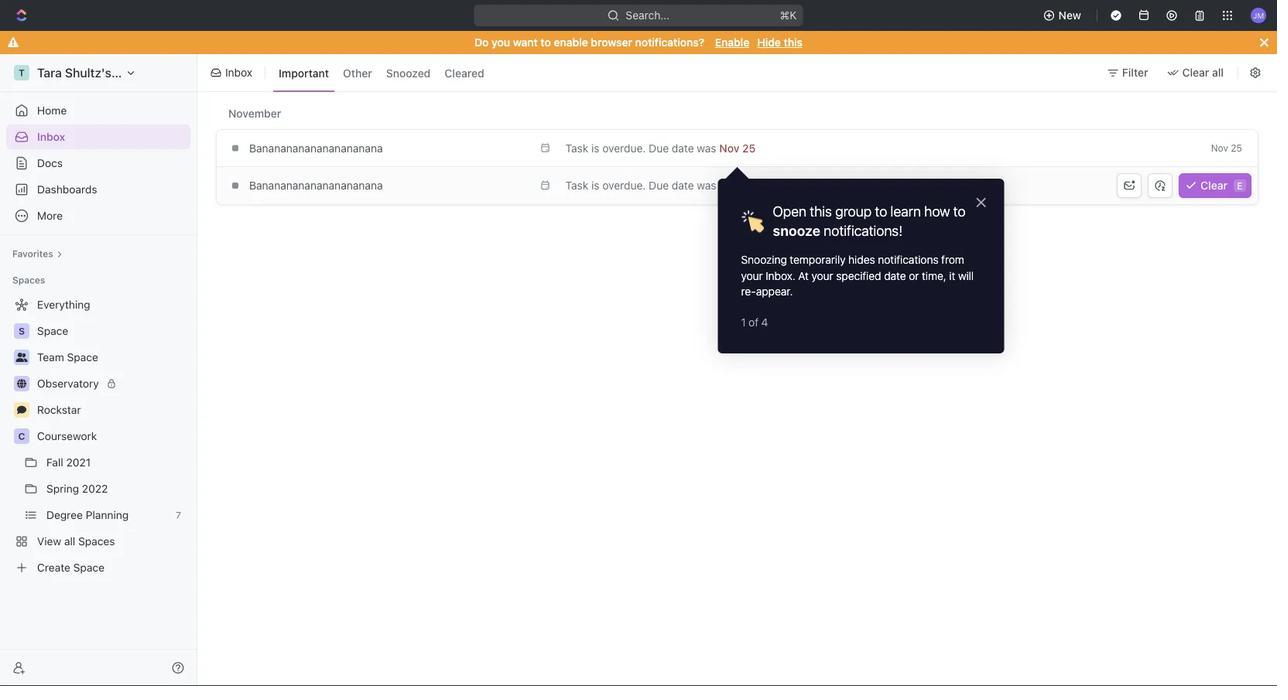 Task type: locate. For each thing, give the bounding box(es) containing it.
hides
[[849, 254, 876, 266]]

how
[[925, 203, 950, 220]]

tara shultz's workspace
[[37, 65, 179, 80]]

1 banananananananananana from the top
[[249, 142, 383, 154]]

nov
[[1212, 143, 1229, 154], [1212, 180, 1229, 191]]

spaces down favorites
[[12, 275, 45, 286]]

shultz's
[[65, 65, 111, 80]]

0 vertical spatial nov
[[1212, 143, 1229, 154]]

1 nov 25 from the top
[[1212, 143, 1243, 154]]

1 horizontal spatial inbox
[[225, 66, 252, 79]]

× button
[[975, 190, 988, 212]]

0 vertical spatial space
[[37, 325, 68, 338]]

0 vertical spatial this
[[784, 36, 803, 49]]

to
[[541, 36, 551, 49], [875, 203, 888, 220], [954, 203, 966, 220]]

0 vertical spatial inbox
[[225, 66, 252, 79]]

of
[[749, 316, 759, 329]]

1 horizontal spatial your
[[812, 269, 834, 282]]

your down temporarily
[[812, 269, 834, 282]]

enable
[[554, 36, 588, 49]]

globe image
[[17, 379, 26, 389]]

0 vertical spatial 25
[[1231, 143, 1243, 154]]

1 vertical spatial spaces
[[78, 535, 115, 548]]

0 vertical spatial nov 25
[[1212, 143, 1243, 154]]

1 vertical spatial clear
[[1201, 179, 1228, 192]]

to right want
[[541, 36, 551, 49]]

banananananananananana
[[249, 142, 383, 154], [249, 179, 383, 192]]

team space link
[[37, 345, 187, 370]]

spaces inside view all spaces link
[[78, 535, 115, 548]]

all inside view all spaces link
[[64, 535, 75, 548]]

time,
[[922, 269, 947, 282]]

2 nov 25 from the top
[[1212, 180, 1243, 191]]

temporarily
[[790, 254, 846, 266]]

clear for clear all
[[1183, 66, 1210, 79]]

docs link
[[6, 151, 190, 176]]

space inside create space link
[[73, 562, 105, 575]]

fall 2021
[[46, 456, 91, 469]]

2 vertical spatial space
[[73, 562, 105, 575]]

spaces up create space link
[[78, 535, 115, 548]]

1 vertical spatial inbox
[[37, 130, 65, 143]]

2022
[[82, 483, 108, 496]]

observatory link
[[37, 372, 187, 396]]

re-
[[741, 285, 756, 298]]

this right the hide
[[784, 36, 803, 49]]

clear
[[1183, 66, 1210, 79], [1201, 179, 1228, 192]]

25
[[1231, 143, 1243, 154], [1231, 180, 1243, 191]]

open
[[773, 203, 807, 220]]

tree
[[6, 293, 190, 581]]

cleared
[[445, 66, 484, 79]]

1 nov from the top
[[1212, 143, 1229, 154]]

0 horizontal spatial to
[[541, 36, 551, 49]]

your up re- on the top right
[[741, 269, 763, 282]]

specified
[[836, 269, 882, 282]]

browser
[[591, 36, 633, 49]]

this
[[784, 36, 803, 49], [810, 203, 832, 220]]

1 vertical spatial all
[[64, 535, 75, 548]]

0 vertical spatial clear
[[1183, 66, 1210, 79]]

space for team
[[67, 351, 98, 364]]

inbox
[[225, 66, 252, 79], [37, 130, 65, 143]]

spring 2022
[[46, 483, 108, 496]]

snoozing temporarily hides notifications from your inbox. at your specified date or time, it will re-appear. ×
[[741, 190, 988, 298]]

nov 25
[[1212, 143, 1243, 154], [1212, 180, 1243, 191]]

0 horizontal spatial inbox
[[37, 130, 65, 143]]

team
[[37, 351, 64, 364]]

space down view all spaces link
[[73, 562, 105, 575]]

clear inside clear all 'button'
[[1183, 66, 1210, 79]]

it
[[950, 269, 956, 282]]

want
[[513, 36, 538, 49]]

space
[[37, 325, 68, 338], [67, 351, 98, 364], [73, 562, 105, 575]]

enable
[[715, 36, 750, 49]]

space link
[[37, 319, 187, 344]]

other
[[343, 66, 372, 79]]

all for view
[[64, 535, 75, 548]]

space up team
[[37, 325, 68, 338]]

snoozed button
[[381, 61, 436, 85]]

all
[[1213, 66, 1224, 79], [64, 535, 75, 548]]

open this group to learn how to snooze notifications!
[[773, 203, 969, 239]]

view all spaces link
[[6, 530, 187, 554]]

notifications!
[[824, 223, 903, 239]]

1 vertical spatial nov
[[1212, 180, 1229, 191]]

dashboards
[[37, 183, 97, 196]]

appear.
[[756, 285, 793, 298]]

home link
[[6, 98, 190, 123]]

1 vertical spatial space
[[67, 351, 98, 364]]

1 vertical spatial this
[[810, 203, 832, 220]]

1 horizontal spatial to
[[875, 203, 888, 220]]

inbox up 'november'
[[225, 66, 252, 79]]

or
[[909, 269, 919, 282]]

all for clear
[[1213, 66, 1224, 79]]

new button
[[1037, 3, 1091, 28]]

1 vertical spatial banananananananananana
[[249, 179, 383, 192]]

to right how
[[954, 203, 966, 220]]

1 horizontal spatial all
[[1213, 66, 1224, 79]]

this up snooze
[[810, 203, 832, 220]]

filter
[[1123, 66, 1149, 79]]

your
[[741, 269, 763, 282], [812, 269, 834, 282]]

do you want to enable browser notifications? enable hide this
[[475, 36, 803, 49]]

0 vertical spatial spaces
[[12, 275, 45, 286]]

snoozed
[[386, 66, 431, 79]]

to left learn
[[875, 203, 888, 220]]

space up observatory
[[67, 351, 98, 364]]

0 vertical spatial banananananananananana
[[249, 142, 383, 154]]

1 horizontal spatial this
[[810, 203, 832, 220]]

spaces
[[12, 275, 45, 286], [78, 535, 115, 548]]

docs
[[37, 157, 63, 170]]

coursework, , element
[[14, 429, 29, 444]]

fall
[[46, 456, 63, 469]]

tab list
[[270, 51, 493, 94]]

will
[[959, 269, 974, 282]]

0 horizontal spatial all
[[64, 535, 75, 548]]

2 your from the left
[[812, 269, 834, 282]]

space inside team space link
[[67, 351, 98, 364]]

dashboards link
[[6, 177, 190, 202]]

2 25 from the top
[[1231, 180, 1243, 191]]

1 vertical spatial nov 25
[[1212, 180, 1243, 191]]

inbox.
[[766, 269, 796, 282]]

group
[[836, 203, 872, 220]]

clear right filter in the top right of the page
[[1183, 66, 1210, 79]]

clear left e
[[1201, 179, 1228, 192]]

0 horizontal spatial your
[[741, 269, 763, 282]]

cleared button
[[439, 61, 490, 85]]

more button
[[6, 204, 190, 228]]

inbox down home
[[37, 130, 65, 143]]

user group image
[[16, 353, 27, 362]]

team space
[[37, 351, 98, 364]]

0 vertical spatial all
[[1213, 66, 1224, 79]]

1 horizontal spatial spaces
[[78, 535, 115, 548]]

1 vertical spatial 25
[[1231, 180, 1243, 191]]

all inside clear all 'button'
[[1213, 66, 1224, 79]]

tree containing everything
[[6, 293, 190, 581]]

view
[[37, 535, 61, 548]]

t
[[19, 67, 25, 78]]

november
[[228, 107, 281, 120]]



Task type: describe. For each thing, give the bounding box(es) containing it.
snooze
[[773, 223, 821, 239]]

rockstar link
[[37, 398, 187, 423]]

search...
[[626, 9, 670, 22]]

hide
[[757, 36, 781, 49]]

2021
[[66, 456, 91, 469]]

create space link
[[6, 556, 187, 581]]

2 horizontal spatial to
[[954, 203, 966, 220]]

create
[[37, 562, 70, 575]]

7
[[176, 510, 181, 521]]

everything link
[[6, 293, 187, 317]]

tara
[[37, 65, 62, 80]]

s
[[19, 326, 25, 337]]

coursework
[[37, 430, 97, 443]]

inbox inside "link"
[[37, 130, 65, 143]]

1 of 4
[[741, 316, 768, 329]]

× dialog
[[718, 179, 1005, 354]]

tab list containing important
[[270, 51, 493, 94]]

to for learn
[[875, 203, 888, 220]]

degree planning
[[46, 509, 129, 522]]

clear all button
[[1161, 60, 1233, 85]]

to for enable
[[541, 36, 551, 49]]

clear all
[[1183, 66, 1224, 79]]

space, , element
[[14, 324, 29, 339]]

create space
[[37, 562, 105, 575]]

from
[[942, 254, 965, 266]]

degree planning link
[[46, 503, 170, 528]]

2 nov from the top
[[1212, 180, 1229, 191]]

2 banananananananananana from the top
[[249, 179, 383, 192]]

1 25 from the top
[[1231, 143, 1243, 154]]

space for create
[[73, 562, 105, 575]]

spring 2022 link
[[46, 477, 187, 502]]

filter button
[[1101, 60, 1158, 85]]

rockstar
[[37, 404, 81, 417]]

0 horizontal spatial this
[[784, 36, 803, 49]]

notifications?
[[635, 36, 705, 49]]

this inside open this group to learn how to snooze notifications!
[[810, 203, 832, 220]]

at
[[799, 269, 809, 282]]

notifications
[[878, 254, 939, 266]]

inbox link
[[6, 125, 190, 149]]

c
[[18, 431, 25, 442]]

tara shultz's workspace, , element
[[14, 65, 29, 81]]

fall 2021 link
[[46, 451, 187, 475]]

learn
[[891, 203, 921, 220]]

other button
[[338, 61, 378, 85]]

snoozing
[[741, 254, 787, 266]]

spring
[[46, 483, 79, 496]]

e
[[1238, 180, 1243, 191]]

more
[[37, 209, 63, 222]]

workspace
[[115, 65, 179, 80]]

favorites button
[[6, 245, 69, 263]]

sidebar navigation
[[0, 54, 201, 687]]

planning
[[86, 509, 129, 522]]

coursework link
[[37, 424, 187, 449]]

space inside space link
[[37, 325, 68, 338]]

new
[[1059, 9, 1082, 22]]

comment image
[[17, 406, 26, 415]]

view all spaces
[[37, 535, 115, 548]]

favorites
[[12, 249, 53, 259]]

important button
[[273, 61, 335, 85]]

tree inside sidebar navigation
[[6, 293, 190, 581]]

date
[[884, 269, 906, 282]]

⌘k
[[780, 9, 797, 22]]

home
[[37, 104, 67, 117]]

do
[[475, 36, 489, 49]]

1 your from the left
[[741, 269, 763, 282]]

jm button
[[1247, 3, 1271, 28]]

important
[[279, 66, 329, 79]]

4
[[762, 316, 768, 329]]

degree
[[46, 509, 83, 522]]

jm
[[1253, 11, 1265, 20]]

observatory
[[37, 377, 99, 390]]

you
[[492, 36, 510, 49]]

0 horizontal spatial spaces
[[12, 275, 45, 286]]

1
[[741, 316, 746, 329]]

everything
[[37, 298, 90, 311]]

clear for clear
[[1201, 179, 1228, 192]]



Task type: vqa. For each thing, say whether or not it's contained in the screenshot.
the middle Dropdown menu icon
no



